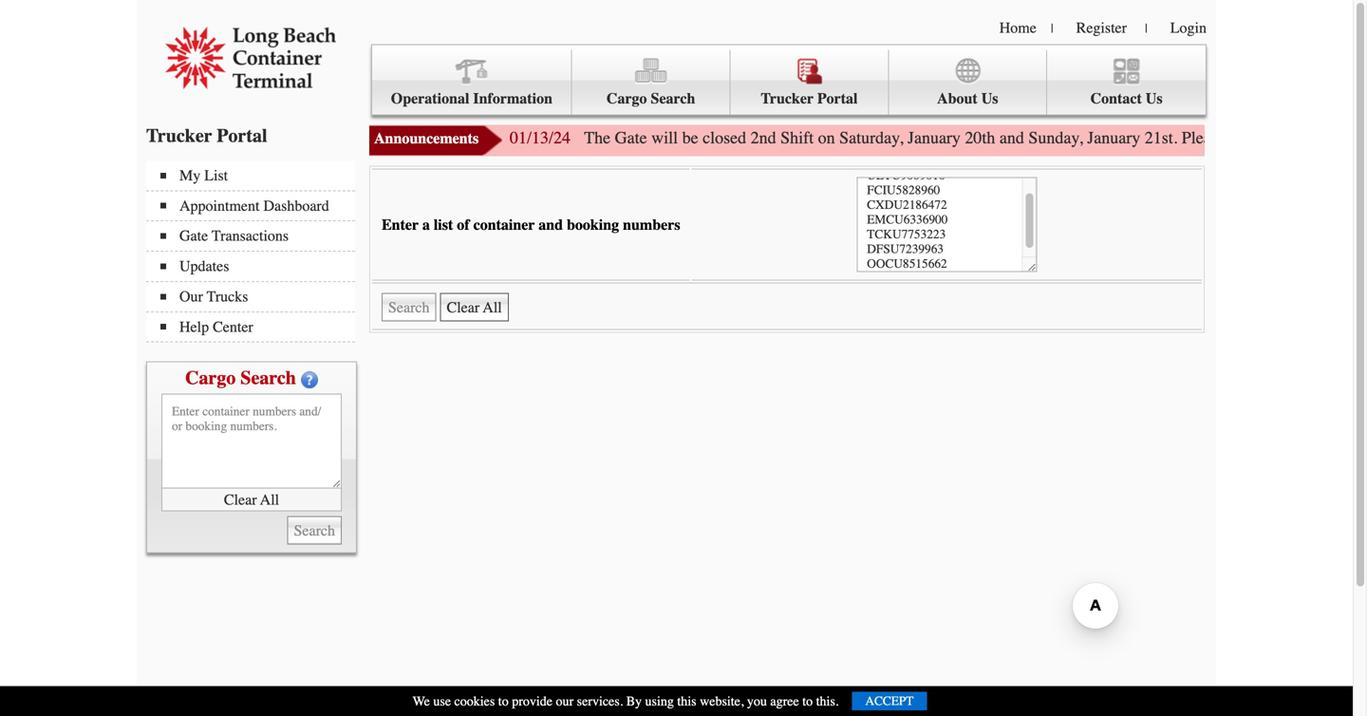 Task type: locate. For each thing, give the bounding box(es) containing it.
operational
[[391, 90, 470, 107]]

and
[[1000, 128, 1025, 148], [539, 216, 563, 233]]

of
[[457, 216, 470, 233]]

gate right the the
[[615, 128, 647, 148]]

gate
[[615, 128, 647, 148], [179, 227, 208, 245]]

closed
[[703, 128, 747, 148]]

contact us
[[1091, 90, 1163, 107]]

1 vertical spatial portal
[[217, 125, 267, 147]]

information
[[473, 90, 553, 107]]

0 vertical spatial trucker
[[761, 90, 814, 107]]

our trucks link
[[160, 286, 355, 307]]

this
[[677, 693, 697, 709]]

trucker portal
[[761, 90, 858, 107], [146, 125, 267, 147]]

2 us from the left
[[1146, 90, 1163, 107]]

january down contact
[[1088, 128, 1141, 148]]

Enter container numbers and/ or booking numbers. Press ESC to reset input box text field
[[857, 177, 1037, 272]]

0 horizontal spatial january
[[908, 128, 961, 148]]

clear
[[224, 491, 257, 508]]

we
[[413, 693, 430, 709]]

portal
[[817, 90, 858, 107], [217, 125, 267, 147]]

menu bar containing operational information
[[371, 44, 1207, 115]]

1 horizontal spatial january
[[1088, 128, 1141, 148]]

01/13/24
[[510, 128, 571, 148]]

1 horizontal spatial trucker portal
[[761, 90, 858, 107]]

and left booking
[[539, 216, 563, 233]]

| right home link
[[1051, 21, 1054, 36]]

0 vertical spatial cargo search
[[607, 90, 695, 107]]

appointment
[[179, 197, 260, 214]]

trucker
[[761, 90, 814, 107], [146, 125, 212, 147]]

trucker portal up my list
[[146, 125, 267, 147]]

us inside about us link
[[982, 90, 999, 107]]

cargo down "help center"
[[185, 367, 236, 389]]

0 vertical spatial portal
[[817, 90, 858, 107]]

booking
[[567, 216, 619, 233]]

21st.
[[1145, 128, 1178, 148]]

january down about
[[908, 128, 961, 148]]

list
[[204, 167, 228, 184]]

home
[[1000, 19, 1037, 37]]

1 horizontal spatial portal
[[817, 90, 858, 107]]

saturday,
[[840, 128, 904, 148]]

using
[[645, 693, 674, 709]]

login
[[1171, 19, 1207, 37]]

2nd
[[751, 128, 776, 148]]

a
[[422, 216, 430, 233]]

0 horizontal spatial cargo search
[[185, 367, 296, 389]]

1 horizontal spatial |
[[1145, 21, 1148, 36]]

by
[[626, 693, 642, 709]]

help center
[[179, 318, 253, 335]]

1 | from the left
[[1051, 21, 1054, 36]]

1 vertical spatial trucker
[[146, 125, 212, 147]]

0 horizontal spatial menu bar
[[146, 161, 365, 342]]

1 vertical spatial gate
[[179, 227, 208, 245]]

0 horizontal spatial gate
[[179, 227, 208, 245]]

my list link
[[160, 165, 355, 186]]

1 horizontal spatial and
[[1000, 128, 1025, 148]]

about us link
[[889, 50, 1048, 114]]

to right cookies
[[498, 693, 509, 709]]

refer
[[1230, 128, 1262, 148]]

menu bar containing my list
[[146, 161, 365, 342]]

0 horizontal spatial cargo
[[185, 367, 236, 389]]

None submit
[[382, 293, 436, 321], [287, 516, 342, 545], [382, 293, 436, 321], [287, 516, 342, 545]]

announcements
[[374, 130, 479, 147]]

transactions
[[212, 227, 289, 245]]

about us
[[937, 90, 999, 107]]

0 horizontal spatial us
[[982, 90, 999, 107]]

01/13/24 the gate will be closed 2nd shift on saturday, january 20th and sunday, january 21st. please refer to the truck ga
[[510, 128, 1367, 148]]

trucker up shift
[[761, 90, 814, 107]]

1 horizontal spatial us
[[1146, 90, 1163, 107]]

1 vertical spatial cargo search
[[185, 367, 296, 389]]

1 us from the left
[[982, 90, 999, 107]]

1 horizontal spatial search
[[651, 90, 695, 107]]

None button
[[440, 293, 509, 321]]

portal inside the trucker portal link
[[817, 90, 858, 107]]

1 horizontal spatial trucker
[[761, 90, 814, 107]]

cargo search link
[[572, 50, 731, 114]]

january
[[908, 128, 961, 148], [1088, 128, 1141, 148]]

| left the login
[[1145, 21, 1148, 36]]

to left this.
[[803, 693, 813, 709]]

contact
[[1091, 90, 1142, 107]]

our
[[556, 693, 574, 709]]

numbers
[[623, 216, 680, 233]]

updates link
[[160, 256, 355, 277]]

1 vertical spatial search
[[241, 367, 296, 389]]

services.
[[577, 693, 623, 709]]

us
[[982, 90, 999, 107], [1146, 90, 1163, 107]]

0 horizontal spatial |
[[1051, 21, 1054, 36]]

2 january from the left
[[1088, 128, 1141, 148]]

us right contact
[[1146, 90, 1163, 107]]

list
[[434, 216, 453, 233]]

we use cookies to provide our services. by using this website, you agree to this.
[[413, 693, 839, 709]]

portal up "my list" 'link'
[[217, 125, 267, 147]]

0 vertical spatial menu bar
[[371, 44, 1207, 115]]

cargo inside menu bar
[[607, 90, 647, 107]]

2 horizontal spatial to
[[1267, 128, 1280, 148]]

portal up on
[[817, 90, 858, 107]]

search
[[651, 90, 695, 107], [241, 367, 296, 389]]

1 vertical spatial and
[[539, 216, 563, 233]]

0 vertical spatial and
[[1000, 128, 1025, 148]]

the
[[1284, 128, 1305, 148]]

accept button
[[852, 692, 927, 710]]

0 vertical spatial trucker portal
[[761, 90, 858, 107]]

trucker up my
[[146, 125, 212, 147]]

on
[[818, 128, 835, 148]]

search down help center link
[[241, 367, 296, 389]]

to left the
[[1267, 128, 1280, 148]]

and right 20th
[[1000, 128, 1025, 148]]

cargo search
[[607, 90, 695, 107], [185, 367, 296, 389]]

1 vertical spatial menu bar
[[146, 161, 365, 342]]

search inside menu bar
[[651, 90, 695, 107]]

operational information
[[391, 90, 553, 107]]

0 vertical spatial cargo
[[607, 90, 647, 107]]

1 horizontal spatial gate
[[615, 128, 647, 148]]

truck
[[1309, 128, 1349, 148]]

0 horizontal spatial trucker
[[146, 125, 212, 147]]

register
[[1077, 19, 1127, 37]]

gate up updates
[[179, 227, 208, 245]]

will
[[652, 128, 678, 148]]

provide
[[512, 693, 553, 709]]

trucker portal up shift
[[761, 90, 858, 107]]

us inside contact us link
[[1146, 90, 1163, 107]]

1 january from the left
[[908, 128, 961, 148]]

|
[[1051, 21, 1054, 36], [1145, 21, 1148, 36]]

0 horizontal spatial search
[[241, 367, 296, 389]]

0 horizontal spatial trucker portal
[[146, 125, 267, 147]]

0 vertical spatial search
[[651, 90, 695, 107]]

1 horizontal spatial cargo
[[607, 90, 647, 107]]

cargo search up will
[[607, 90, 695, 107]]

0 horizontal spatial portal
[[217, 125, 267, 147]]

menu bar
[[371, 44, 1207, 115], [146, 161, 365, 342]]

cargo search down center
[[185, 367, 296, 389]]

to
[[1267, 128, 1280, 148], [498, 693, 509, 709], [803, 693, 813, 709]]

register link
[[1077, 19, 1127, 37]]

use
[[433, 693, 451, 709]]

1 horizontal spatial menu bar
[[371, 44, 1207, 115]]

the
[[584, 128, 611, 148]]

cargo
[[607, 90, 647, 107], [185, 367, 236, 389]]

us right about
[[982, 90, 999, 107]]

search up will
[[651, 90, 695, 107]]

cargo up the the
[[607, 90, 647, 107]]

0 horizontal spatial and
[[539, 216, 563, 233]]



Task type: vqa. For each thing, say whether or not it's contained in the screenshot.
059
no



Task type: describe. For each thing, give the bounding box(es) containing it.
trucker portal inside menu bar
[[761, 90, 858, 107]]

our trucks
[[179, 288, 248, 305]]

agree
[[771, 693, 799, 709]]

my
[[179, 167, 201, 184]]

accept
[[865, 694, 914, 708]]

enter
[[382, 216, 419, 233]]

my list
[[179, 167, 228, 184]]

us for contact us
[[1146, 90, 1163, 107]]

clear all button
[[161, 489, 342, 511]]

trucks
[[207, 288, 248, 305]]

2 | from the left
[[1145, 21, 1148, 36]]

1 horizontal spatial to
[[803, 693, 813, 709]]

our
[[179, 288, 203, 305]]

clear all
[[224, 491, 279, 508]]

help
[[179, 318, 209, 335]]

0 horizontal spatial to
[[498, 693, 509, 709]]

appointment dashboard
[[179, 197, 329, 214]]

about
[[937, 90, 978, 107]]

login link
[[1171, 19, 1207, 37]]

dashboard
[[263, 197, 329, 214]]

us for about us
[[982, 90, 999, 107]]

home link
[[1000, 19, 1037, 37]]

contact us link
[[1048, 50, 1206, 114]]

trucker portal link
[[731, 50, 889, 114]]

gate transactions
[[179, 227, 289, 245]]

1 vertical spatial trucker portal
[[146, 125, 267, 147]]

enter a list of container and booking numbers
[[382, 216, 680, 233]]

1 horizontal spatial cargo search
[[607, 90, 695, 107]]

be
[[682, 128, 699, 148]]

shift
[[781, 128, 814, 148]]

this.
[[816, 693, 839, 709]]

you
[[747, 693, 767, 709]]

Enter container numbers and/ or booking numbers.  text field
[[161, 394, 342, 489]]

appointment dashboard link
[[160, 195, 355, 217]]

0 vertical spatial gate
[[615, 128, 647, 148]]

gate inside menu bar
[[179, 227, 208, 245]]

please
[[1182, 128, 1226, 148]]

all
[[260, 491, 279, 508]]

website,
[[700, 693, 744, 709]]

help center link
[[160, 316, 355, 338]]

1 vertical spatial cargo
[[185, 367, 236, 389]]

sunday,
[[1029, 128, 1083, 148]]

updates
[[179, 257, 229, 275]]

20th
[[965, 128, 996, 148]]

gate transactions link
[[160, 225, 355, 247]]

container
[[473, 216, 535, 233]]

center
[[213, 318, 253, 335]]

operational information link
[[372, 50, 572, 114]]

cookies
[[454, 693, 495, 709]]

ga
[[1353, 128, 1367, 148]]



